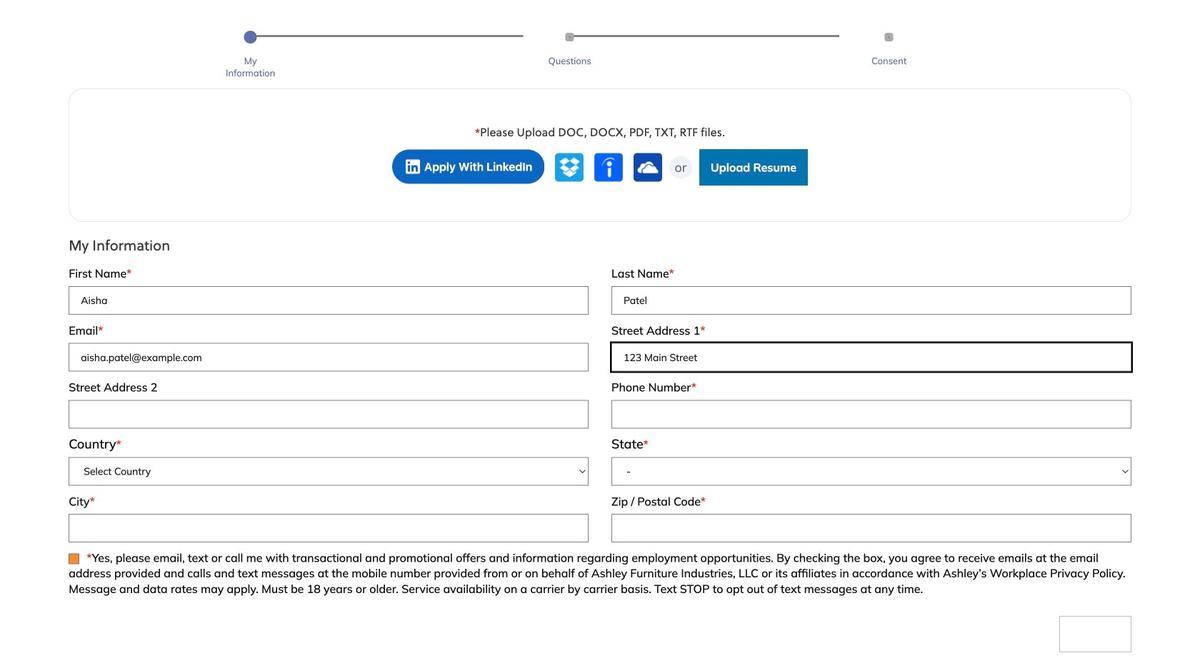 Task type: describe. For each thing, give the bounding box(es) containing it.
Street Address 1 text field
[[612, 343, 1132, 372]]

Last Name text field
[[612, 286, 1132, 315]]

First Name text field
[[69, 286, 589, 315]]

Phone Number text field
[[612, 400, 1132, 429]]

Street Address 2 text field
[[69, 400, 589, 429]]



Task type: locate. For each thing, give the bounding box(es) containing it.
Zip / Postal Code text field
[[612, 515, 1132, 543]]

Email text field
[[69, 343, 589, 372]]

None checkbox
[[69, 554, 79, 565]]

group
[[105, 125, 1095, 186]]

City text field
[[69, 515, 589, 543]]



